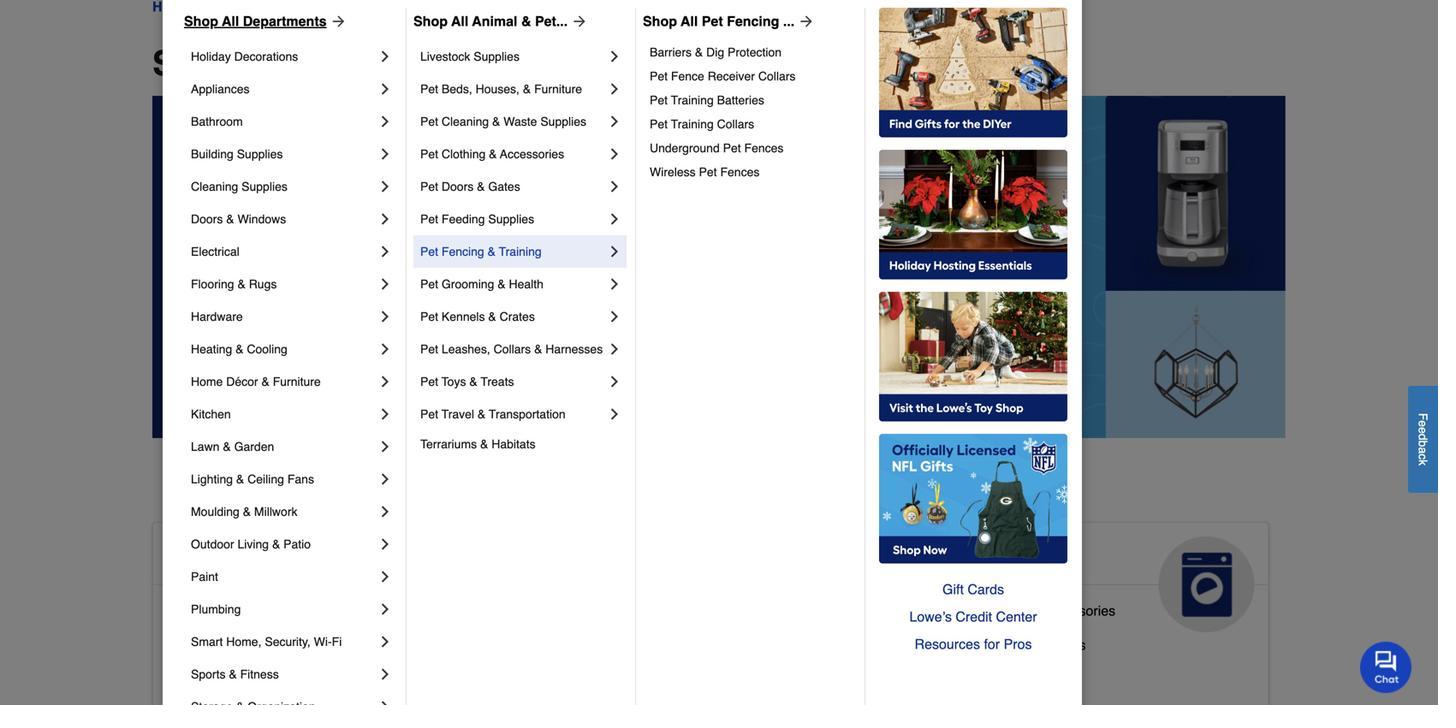 Task type: vqa. For each thing, say whether or not it's contained in the screenshot.
installation. on the right of the page
no



Task type: locate. For each thing, give the bounding box(es) containing it.
k
[[1417, 460, 1430, 466]]

1 vertical spatial accessories
[[1042, 603, 1116, 619]]

1 horizontal spatial shop
[[414, 13, 448, 29]]

supplies up the pet fencing & training link
[[488, 212, 534, 226]]

chevron right image for pet cleaning & waste supplies
[[606, 113, 623, 130]]

fences for wireless pet fences
[[720, 165, 760, 179]]

lowe's credit center
[[910, 609, 1037, 625]]

cleaning inside "link"
[[442, 115, 489, 128]]

0 vertical spatial fences
[[744, 141, 784, 155]]

pet grooming & health link
[[420, 268, 606, 301]]

2 e from the top
[[1417, 427, 1430, 434]]

1 horizontal spatial accessories
[[1042, 603, 1116, 619]]

holiday decorations link
[[191, 40, 377, 73]]

pet inside pet leashes, collars & harnesses link
[[420, 342, 438, 356]]

livestock supplies link
[[420, 40, 606, 73], [548, 627, 662, 661]]

sports
[[191, 668, 226, 682]]

1 horizontal spatial doors
[[442, 180, 474, 194]]

2 arrow right image from the left
[[795, 13, 815, 30]]

accessible home
[[167, 544, 366, 571]]

livestock supplies link down shop all animal & pet... link
[[420, 40, 606, 73]]

livestock supplies
[[420, 50, 520, 63], [548, 631, 662, 646]]

accessible bedroom link
[[167, 634, 292, 668]]

training for batteries
[[671, 93, 714, 107]]

2 horizontal spatial collars
[[758, 69, 796, 83]]

0 vertical spatial appliances
[[191, 82, 250, 96]]

1 vertical spatial appliances
[[930, 544, 1058, 571]]

appliances link up chillers
[[916, 523, 1269, 633]]

arrow right image inside shop all pet fencing ... link
[[795, 13, 815, 30]]

building
[[191, 147, 234, 161]]

pet for "pet training collars" link
[[650, 117, 668, 131]]

pet doors & gates
[[420, 180, 520, 194]]

livestock for the bottommost livestock supplies link
[[548, 631, 606, 646]]

0 horizontal spatial beds,
[[442, 82, 472, 96]]

& inside flooring & rugs link
[[238, 277, 246, 291]]

c
[[1417, 454, 1430, 460]]

lighting
[[191, 473, 233, 486]]

fi
[[332, 635, 342, 649]]

1 vertical spatial fences
[[720, 165, 760, 179]]

electrical
[[191, 245, 240, 259]]

supplies for building supplies link
[[237, 147, 283, 161]]

hardware link
[[191, 301, 377, 333]]

1 horizontal spatial furniture
[[534, 82, 582, 96]]

chevron right image for hardware
[[377, 308, 394, 325]]

1 vertical spatial livestock supplies link
[[548, 627, 662, 661]]

paint
[[191, 570, 218, 584]]

supplies down animal & pet care
[[609, 631, 662, 646]]

training up "health"
[[499, 245, 542, 259]]

travel
[[442, 408, 474, 421]]

shop all pet fencing ... link
[[643, 11, 815, 32]]

collars
[[758, 69, 796, 83], [717, 117, 754, 131], [494, 342, 531, 356]]

& inside appliance parts & accessories link
[[1030, 603, 1039, 619]]

pet inside pet clothing & accessories link
[[420, 147, 438, 161]]

accessible for accessible home
[[167, 544, 292, 571]]

pet for the pet fencing & training link
[[420, 245, 438, 259]]

chevron right image for heating & cooling
[[377, 341, 394, 358]]

bathroom
[[191, 115, 243, 128], [236, 603, 296, 619]]

appliances link
[[191, 73, 377, 105], [916, 523, 1269, 633]]

pet inside "pet training collars" link
[[650, 117, 668, 131]]

beverage & wine chillers link
[[930, 634, 1086, 668]]

dig
[[706, 45, 724, 59]]

& inside pet leashes, collars & harnesses link
[[534, 342, 542, 356]]

chevron right image for pet kennels & crates
[[606, 308, 623, 325]]

1 accessible from the top
[[167, 544, 292, 571]]

1 arrow right image from the left
[[327, 13, 347, 30]]

& inside lawn & garden 'link'
[[223, 440, 231, 454]]

pet training batteries
[[650, 93, 764, 107]]

beverage & wine chillers
[[930, 637, 1086, 653]]

chevron right image for holiday decorations
[[377, 48, 394, 65]]

holiday hosting essentials. image
[[879, 150, 1068, 280]]

& inside pet toys & treats link
[[469, 375, 477, 389]]

resources
[[915, 637, 980, 652]]

beds, for the top pet beds, houses, & furniture link
[[442, 82, 472, 96]]

0 vertical spatial cleaning
[[442, 115, 489, 128]]

1 horizontal spatial animal
[[548, 544, 628, 571]]

bathroom up smart home, security, wi-fi
[[236, 603, 296, 619]]

heating & cooling link
[[191, 333, 377, 366]]

security,
[[265, 635, 311, 649]]

pet inside pet fence receiver collars link
[[650, 69, 668, 83]]

1 horizontal spatial arrow right image
[[795, 13, 815, 30]]

1 horizontal spatial collars
[[717, 117, 754, 131]]

e up b
[[1417, 427, 1430, 434]]

houses,
[[476, 82, 520, 96], [612, 665, 662, 681]]

arrow right image up shop all departments
[[327, 13, 347, 30]]

fences for underground pet fences
[[744, 141, 784, 155]]

pet inside pet kennels & crates link
[[420, 310, 438, 324]]

2 horizontal spatial furniture
[[679, 665, 733, 681]]

chevron right image for livestock supplies
[[606, 48, 623, 65]]

doors
[[442, 180, 474, 194], [191, 212, 223, 226]]

& inside pet grooming & health link
[[498, 277, 506, 291]]

chevron right image
[[606, 48, 623, 65], [377, 113, 394, 130], [606, 113, 623, 130], [377, 178, 394, 195], [377, 211, 394, 228], [377, 243, 394, 260], [606, 243, 623, 260], [606, 276, 623, 293], [606, 308, 623, 325], [606, 341, 623, 358], [377, 406, 394, 423], [606, 406, 623, 423], [377, 536, 394, 553], [377, 569, 394, 586], [377, 601, 394, 618]]

cleaning down building
[[191, 180, 238, 194]]

1 vertical spatial pet beds, houses, & furniture
[[548, 665, 733, 681]]

protection
[[728, 45, 782, 59]]

& inside the pet fencing & training link
[[488, 245, 496, 259]]

pet cleaning & waste supplies
[[420, 115, 587, 128]]

0 vertical spatial houses,
[[476, 82, 520, 96]]

fences up wireless pet fences link
[[744, 141, 784, 155]]

collars down batteries
[[717, 117, 754, 131]]

1 vertical spatial departments
[[300, 44, 509, 83]]

pet for pet feeding supplies link
[[420, 212, 438, 226]]

pet inside the underground pet fences link
[[723, 141, 741, 155]]

2 vertical spatial furniture
[[679, 665, 733, 681]]

furniture for bottommost pet beds, houses, & furniture link
[[679, 665, 733, 681]]

1 horizontal spatial livestock supplies
[[548, 631, 662, 646]]

home,
[[226, 635, 262, 649]]

parts
[[994, 603, 1026, 619]]

windows
[[238, 212, 286, 226]]

2 vertical spatial collars
[[494, 342, 531, 356]]

pet cleaning & waste supplies link
[[420, 105, 606, 138]]

chevron right image for building supplies
[[377, 146, 394, 163]]

1 vertical spatial furniture
[[273, 375, 321, 389]]

training for collars
[[671, 117, 714, 131]]

pet inside pet grooming & health link
[[420, 277, 438, 291]]

decorations
[[234, 50, 298, 63]]

3 shop from the left
[[643, 13, 677, 29]]

furniture for the top pet beds, houses, & furniture link
[[534, 82, 582, 96]]

accessible bedroom
[[167, 637, 292, 653]]

livestock supplies link down care
[[548, 627, 662, 661]]

pet inside pet cleaning & waste supplies "link"
[[420, 115, 438, 128]]

0 horizontal spatial houses,
[[476, 82, 520, 96]]

resources for pros
[[915, 637, 1032, 652]]

0 vertical spatial training
[[671, 93, 714, 107]]

0 vertical spatial pet beds, houses, & furniture link
[[420, 73, 606, 105]]

2 shop from the left
[[414, 13, 448, 29]]

0 horizontal spatial animal
[[472, 13, 518, 29]]

treats
[[481, 375, 514, 389]]

chevron right image for pet leashes, collars & harnesses
[[606, 341, 623, 358]]

0 horizontal spatial accessories
[[500, 147, 564, 161]]

accessible bathroom
[[167, 603, 296, 619]]

supplies down shop all animal & pet... link
[[474, 50, 520, 63]]

collars down pet kennels & crates link on the left
[[494, 342, 531, 356]]

livestock for top livestock supplies link
[[420, 50, 470, 63]]

accessible for accessible bathroom
[[167, 603, 232, 619]]

1 vertical spatial animal
[[548, 544, 628, 571]]

wireless pet fences link
[[650, 160, 853, 184]]

accessible
[[167, 544, 292, 571], [167, 603, 232, 619], [167, 637, 232, 653], [167, 672, 232, 687]]

collars for pet training collars
[[717, 117, 754, 131]]

1 vertical spatial training
[[671, 117, 714, 131]]

e up the d
[[1417, 420, 1430, 427]]

cleaning supplies
[[191, 180, 288, 194]]

training up underground
[[671, 117, 714, 131]]

livestock down shop all animal & pet...
[[420, 50, 470, 63]]

paint link
[[191, 561, 377, 593]]

0 vertical spatial doors
[[442, 180, 474, 194]]

0 horizontal spatial arrow right image
[[327, 13, 347, 30]]

accessories down waste
[[500, 147, 564, 161]]

0 vertical spatial accessories
[[500, 147, 564, 161]]

pet inside pet feeding supplies link
[[420, 212, 438, 226]]

supplies up windows
[[242, 180, 288, 194]]

3 accessible from the top
[[167, 637, 232, 653]]

livestock supplies down care
[[548, 631, 662, 646]]

2 horizontal spatial shop
[[643, 13, 677, 29]]

arrow right image up barriers & dig protection link
[[795, 13, 815, 30]]

& inside sports & fitness link
[[229, 668, 237, 682]]

0 horizontal spatial livestock supplies
[[420, 50, 520, 63]]

0 horizontal spatial doors
[[191, 212, 223, 226]]

arrow right image
[[327, 13, 347, 30], [795, 13, 815, 30]]

accessible for accessible bedroom
[[167, 637, 232, 653]]

0 vertical spatial pet beds, houses, & furniture
[[420, 82, 582, 96]]

barriers
[[650, 45, 692, 59]]

pet training collars link
[[650, 112, 853, 136]]

& inside heating & cooling link
[[236, 342, 244, 356]]

lowe's
[[910, 609, 952, 625]]

clothing
[[442, 147, 486, 161]]

fencing down feeding
[[442, 245, 484, 259]]

& inside beverage & wine chillers link
[[992, 637, 1002, 653]]

outdoor living & patio link
[[191, 528, 377, 561]]

batteries
[[717, 93, 764, 107]]

training down fence
[[671, 93, 714, 107]]

0 vertical spatial livestock supplies link
[[420, 40, 606, 73]]

shop for shop all pet fencing ...
[[643, 13, 677, 29]]

cleaning up the clothing
[[442, 115, 489, 128]]

1 shop from the left
[[184, 13, 218, 29]]

0 vertical spatial beds,
[[442, 82, 472, 96]]

1 horizontal spatial beds,
[[573, 665, 608, 681]]

0 horizontal spatial shop
[[184, 13, 218, 29]]

1 horizontal spatial fencing
[[727, 13, 780, 29]]

appliances up cards
[[930, 544, 1058, 571]]

pet inside pet training batteries link
[[650, 93, 668, 107]]

1 vertical spatial collars
[[717, 117, 754, 131]]

animal inside animal & pet care
[[548, 544, 628, 571]]

smart
[[191, 635, 223, 649]]

appliance parts & accessories link
[[930, 599, 1116, 634]]

find gifts for the diyer. image
[[879, 8, 1068, 138]]

2 accessible from the top
[[167, 603, 232, 619]]

pet inside pet travel & transportation link
[[420, 408, 438, 421]]

accessible home link
[[153, 523, 506, 633]]

1 horizontal spatial livestock
[[548, 631, 606, 646]]

arrow right image for shop all departments
[[327, 13, 347, 30]]

shop for shop all animal & pet...
[[414, 13, 448, 29]]

pet for the top pet beds, houses, & furniture link
[[420, 82, 438, 96]]

all for departments
[[222, 13, 239, 29]]

2 vertical spatial home
[[285, 672, 322, 687]]

chevron right image for pet fencing & training
[[606, 243, 623, 260]]

doors up "electrical"
[[191, 212, 223, 226]]

accessible home image
[[396, 537, 492, 633]]

pet training batteries link
[[650, 88, 853, 112]]

1 vertical spatial bathroom
[[236, 603, 296, 619]]

electrical link
[[191, 235, 377, 268]]

pet for pet toys & treats link
[[420, 375, 438, 389]]

&
[[521, 13, 531, 29], [695, 45, 703, 59], [523, 82, 531, 96], [492, 115, 500, 128], [489, 147, 497, 161], [477, 180, 485, 194], [226, 212, 234, 226], [488, 245, 496, 259], [238, 277, 246, 291], [498, 277, 506, 291], [488, 310, 496, 324], [236, 342, 244, 356], [534, 342, 542, 356], [262, 375, 270, 389], [469, 375, 477, 389], [478, 408, 486, 421], [480, 438, 488, 451], [223, 440, 231, 454], [236, 473, 244, 486], [243, 505, 251, 519], [272, 538, 280, 551], [635, 544, 652, 571], [1030, 603, 1039, 619], [992, 637, 1002, 653], [666, 665, 675, 681], [229, 668, 237, 682], [272, 672, 281, 687]]

accessories up chillers
[[1042, 603, 1116, 619]]

smart home, security, wi-fi
[[191, 635, 342, 649]]

chevron right image for bathroom
[[377, 113, 394, 130]]

0 vertical spatial livestock
[[420, 50, 470, 63]]

1 vertical spatial home
[[299, 544, 366, 571]]

0 vertical spatial appliances link
[[191, 73, 377, 105]]

appliances image
[[1159, 537, 1255, 633]]

appliances down holiday
[[191, 82, 250, 96]]

gift cards
[[943, 582, 1004, 598]]

collars inside pet leashes, collars & harnesses link
[[494, 342, 531, 356]]

fencing up the 'protection'
[[727, 13, 780, 29]]

1 horizontal spatial appliances link
[[916, 523, 1269, 633]]

pet inside pet doors & gates link
[[420, 180, 438, 194]]

arrow right image inside "shop all departments" link
[[327, 13, 347, 30]]

0 horizontal spatial fencing
[[442, 245, 484, 259]]

appliances link down decorations
[[191, 73, 377, 105]]

& inside pet cleaning & waste supplies "link"
[[492, 115, 500, 128]]

1 vertical spatial houses,
[[612, 665, 662, 681]]

all for pet
[[681, 13, 698, 29]]

2 vertical spatial training
[[499, 245, 542, 259]]

appliances
[[191, 82, 250, 96], [930, 544, 1058, 571]]

pet for pet clothing & accessories link
[[420, 147, 438, 161]]

chevron right image for pet grooming & health
[[606, 276, 623, 293]]

pet doors & gates link
[[420, 170, 606, 203]]

pros
[[1004, 637, 1032, 652]]

1 vertical spatial beds,
[[573, 665, 608, 681]]

supplies up the cleaning supplies
[[237, 147, 283, 161]]

0 vertical spatial collars
[[758, 69, 796, 83]]

pet kennels & crates link
[[420, 301, 606, 333]]

sports & fitness link
[[191, 658, 377, 691]]

collars down the 'protection'
[[758, 69, 796, 83]]

animal
[[472, 13, 518, 29], [548, 544, 628, 571]]

hardware
[[191, 310, 243, 324]]

4 accessible from the top
[[167, 672, 232, 687]]

pet for pet fence receiver collars link
[[650, 69, 668, 83]]

bedroom
[[236, 637, 292, 653]]

0 horizontal spatial cleaning
[[191, 180, 238, 194]]

pet inside the pet fencing & training link
[[420, 245, 438, 259]]

collars inside "pet training collars" link
[[717, 117, 754, 131]]

0 vertical spatial departments
[[243, 13, 327, 29]]

chat invite button image
[[1361, 641, 1413, 694]]

pet clothing & accessories
[[420, 147, 564, 161]]

supplies right waste
[[541, 115, 587, 128]]

1 horizontal spatial cleaning
[[442, 115, 489, 128]]

pet for pet training batteries link
[[650, 93, 668, 107]]

chevron right image for pet toys & treats
[[606, 373, 623, 390]]

pet inside animal & pet care
[[659, 544, 696, 571]]

home inside accessible entry & home link
[[285, 672, 322, 687]]

barriers & dig protection
[[650, 45, 782, 59]]

0 vertical spatial home
[[191, 375, 223, 389]]

pet inside pet toys & treats link
[[420, 375, 438, 389]]

underground
[[650, 141, 720, 155]]

0 horizontal spatial collars
[[494, 342, 531, 356]]

doors & windows link
[[191, 203, 377, 235]]

livestock supplies down shop all animal & pet...
[[420, 50, 520, 63]]

1 vertical spatial doors
[[191, 212, 223, 226]]

furniture
[[534, 82, 582, 96], [273, 375, 321, 389], [679, 665, 733, 681]]

chevron right image for kitchen
[[377, 406, 394, 423]]

bathroom up building
[[191, 115, 243, 128]]

doors up feeding
[[442, 180, 474, 194]]

chevron right image for plumbing
[[377, 601, 394, 618]]

chevron right image for electrical
[[377, 243, 394, 260]]

1 vertical spatial livestock
[[548, 631, 606, 646]]

0 horizontal spatial livestock
[[420, 50, 470, 63]]

fences down the underground pet fences link
[[720, 165, 760, 179]]

livestock down care
[[548, 631, 606, 646]]

home décor & furniture
[[191, 375, 321, 389]]

& inside moulding & millwork link
[[243, 505, 251, 519]]

chevron right image
[[377, 48, 394, 65], [377, 80, 394, 98], [606, 80, 623, 98], [377, 146, 394, 163], [606, 146, 623, 163], [606, 178, 623, 195], [606, 211, 623, 228], [377, 276, 394, 293], [377, 308, 394, 325], [377, 341, 394, 358], [377, 373, 394, 390], [606, 373, 623, 390], [377, 438, 394, 456], [377, 471, 394, 488], [377, 503, 394, 521], [377, 634, 394, 651], [377, 666, 394, 683], [377, 699, 394, 706]]

0 vertical spatial furniture
[[534, 82, 582, 96]]

& inside pet clothing & accessories link
[[489, 147, 497, 161]]

patio
[[284, 538, 311, 551]]

0 horizontal spatial furniture
[[273, 375, 321, 389]]

underground pet fences
[[650, 141, 784, 155]]

& inside outdoor living & patio link
[[272, 538, 280, 551]]



Task type: describe. For each thing, give the bounding box(es) containing it.
pet for pet travel & transportation link at left bottom
[[420, 408, 438, 421]]

cards
[[968, 582, 1004, 598]]

1 vertical spatial appliances link
[[916, 523, 1269, 633]]

& inside pet travel & transportation link
[[478, 408, 486, 421]]

accessible entry & home link
[[167, 668, 322, 702]]

supplies for the bottommost livestock supplies link
[[609, 631, 662, 646]]

pet travel & transportation link
[[420, 398, 606, 431]]

harnesses
[[546, 342, 603, 356]]

lowe's credit center link
[[879, 604, 1068, 631]]

leashes,
[[442, 342, 490, 356]]

chevron right image for moulding & millwork
[[377, 503, 394, 521]]

heating & cooling
[[191, 342, 288, 356]]

pet kennels & crates
[[420, 310, 535, 324]]

flooring & rugs
[[191, 277, 277, 291]]

holiday decorations
[[191, 50, 298, 63]]

lawn & garden link
[[191, 431, 377, 463]]

toys
[[442, 375, 466, 389]]

...
[[783, 13, 795, 29]]

holiday
[[191, 50, 231, 63]]

departments for shop all departments
[[243, 13, 327, 29]]

accessible for accessible entry & home
[[167, 672, 232, 687]]

animal & pet care image
[[778, 537, 873, 633]]

entry
[[236, 672, 268, 687]]

grooming
[[442, 277, 494, 291]]

& inside accessible entry & home link
[[272, 672, 281, 687]]

accessories for pet clothing & accessories
[[500, 147, 564, 161]]

chevron right image for pet beds, houses, & furniture
[[606, 80, 623, 98]]

décor
[[226, 375, 258, 389]]

building supplies link
[[191, 138, 377, 170]]

1 vertical spatial fencing
[[442, 245, 484, 259]]

supplies inside "link"
[[541, 115, 587, 128]]

fence
[[671, 69, 705, 83]]

wireless pet fences
[[650, 165, 760, 179]]

wine
[[1005, 637, 1037, 653]]

& inside pet doors & gates link
[[477, 180, 485, 194]]

credit
[[956, 609, 992, 625]]

pet travel & transportation
[[420, 408, 566, 421]]

& inside pet kennels & crates link
[[488, 310, 496, 324]]

chevron right image for pet travel & transportation
[[606, 406, 623, 423]]

plumbing link
[[191, 593, 377, 626]]

officially licensed n f l gifts. shop now. image
[[879, 434, 1068, 564]]

wireless
[[650, 165, 696, 179]]

lighting & ceiling fans
[[191, 473, 314, 486]]

lawn
[[191, 440, 220, 454]]

home inside home décor & furniture link
[[191, 375, 223, 389]]

supplies for cleaning supplies link
[[242, 180, 288, 194]]

& inside doors & windows link
[[226, 212, 234, 226]]

chevron right image for pet feeding supplies
[[606, 211, 623, 228]]

ceiling
[[248, 473, 284, 486]]

pet leashes, collars & harnesses
[[420, 342, 603, 356]]

1 vertical spatial pet beds, houses, & furniture link
[[548, 661, 733, 695]]

b
[[1417, 440, 1430, 447]]

gates
[[488, 180, 520, 194]]

0 vertical spatial livestock supplies
[[420, 50, 520, 63]]

fans
[[288, 473, 314, 486]]

appliance
[[930, 603, 990, 619]]

heating
[[191, 342, 232, 356]]

chevron right image for cleaning supplies
[[377, 178, 394, 195]]

chevron right image for home décor & furniture
[[377, 373, 394, 390]]

0 horizontal spatial appliances link
[[191, 73, 377, 105]]

1 e from the top
[[1417, 420, 1430, 427]]

pet fencing & training link
[[420, 235, 606, 268]]

pet feeding supplies link
[[420, 203, 606, 235]]

arrow right image
[[568, 13, 588, 30]]

& inside barriers & dig protection link
[[695, 45, 703, 59]]

feeding
[[442, 212, 485, 226]]

building supplies
[[191, 147, 283, 161]]

moulding
[[191, 505, 240, 519]]

supplies for top livestock supplies link
[[474, 50, 520, 63]]

enjoy savings year-round. no matter what you're shopping for, find what you need at a great price. image
[[152, 96, 1286, 438]]

shop all pet fencing ...
[[643, 13, 795, 29]]

shop all departments link
[[184, 11, 347, 32]]

& inside shop all animal & pet... link
[[521, 13, 531, 29]]

chevron right image for appliances
[[377, 80, 394, 98]]

flooring & rugs link
[[191, 268, 377, 301]]

shop all animal & pet... link
[[414, 11, 588, 32]]

crates
[[500, 310, 535, 324]]

appliance parts & accessories
[[930, 603, 1116, 619]]

collars inside pet fence receiver collars link
[[758, 69, 796, 83]]

accessible bathroom link
[[167, 599, 296, 634]]

1 vertical spatial livestock supplies
[[548, 631, 662, 646]]

smart home, security, wi-fi link
[[191, 626, 377, 658]]

& inside terrariums & habitats link
[[480, 438, 488, 451]]

pet for pet cleaning & waste supplies "link"
[[420, 115, 438, 128]]

accessible entry & home
[[167, 672, 322, 687]]

pet for bottommost pet beds, houses, & furniture link
[[548, 665, 569, 681]]

cleaning supplies link
[[191, 170, 377, 203]]

garden
[[234, 440, 274, 454]]

cooling
[[247, 342, 288, 356]]

home inside the accessible home link
[[299, 544, 366, 571]]

chevron right image for pet doors & gates
[[606, 178, 623, 195]]

chevron right image for outdoor living & patio
[[377, 536, 394, 553]]

wi-
[[314, 635, 332, 649]]

chevron right image for lawn & garden
[[377, 438, 394, 456]]

pet fence receiver collars link
[[650, 64, 853, 88]]

f e e d b a c k button
[[1408, 386, 1438, 493]]

1 horizontal spatial houses,
[[612, 665, 662, 681]]

shop all departments
[[184, 13, 327, 29]]

0 vertical spatial fencing
[[727, 13, 780, 29]]

millwork
[[254, 505, 298, 519]]

pet grooming & health
[[420, 277, 544, 291]]

departments for shop all departments
[[300, 44, 509, 83]]

pet for pet leashes, collars & harnesses link
[[420, 342, 438, 356]]

lighting & ceiling fans link
[[191, 463, 377, 496]]

chevron right image for lighting & ceiling fans
[[377, 471, 394, 488]]

for
[[984, 637, 1000, 652]]

sports & fitness
[[191, 668, 279, 682]]

& inside animal & pet care
[[635, 544, 652, 571]]

0 vertical spatial animal
[[472, 13, 518, 29]]

beds, for bottommost pet beds, houses, & furniture link
[[573, 665, 608, 681]]

pet leashes, collars & harnesses link
[[420, 333, 606, 366]]

outdoor
[[191, 538, 234, 551]]

& inside the lighting & ceiling fans link
[[236, 473, 244, 486]]

pet fence receiver collars
[[650, 69, 796, 83]]

chevron right image for flooring & rugs
[[377, 276, 394, 293]]

visit the lowe's toy shop. image
[[879, 292, 1068, 422]]

all for animal
[[451, 13, 469, 29]]

pet for pet kennels & crates link on the left
[[420, 310, 438, 324]]

collars for pet leashes, collars & harnesses
[[494, 342, 531, 356]]

1 vertical spatial cleaning
[[191, 180, 238, 194]]

shop all departments
[[152, 44, 509, 83]]

kennels
[[442, 310, 485, 324]]

pet toys & treats link
[[420, 366, 606, 398]]

pet for pet grooming & health link
[[420, 277, 438, 291]]

1 horizontal spatial appliances
[[930, 544, 1058, 571]]

arrow right image for shop all pet fencing ...
[[795, 13, 815, 30]]

0 vertical spatial bathroom
[[191, 115, 243, 128]]

kitchen link
[[191, 398, 377, 431]]

home décor & furniture link
[[191, 366, 377, 398]]

pet for pet doors & gates link
[[420, 180, 438, 194]]

flooring
[[191, 277, 234, 291]]

center
[[996, 609, 1037, 625]]

pet inside wireless pet fences link
[[699, 165, 717, 179]]

chevron right image for smart home, security, wi-fi
[[377, 634, 394, 651]]

chevron right image for paint
[[377, 569, 394, 586]]

habitats
[[492, 438, 536, 451]]

& inside home décor & furniture link
[[262, 375, 270, 389]]

chevron right image for doors & windows
[[377, 211, 394, 228]]

f
[[1417, 413, 1430, 420]]

doors & windows
[[191, 212, 286, 226]]

chevron right image for sports & fitness
[[377, 666, 394, 683]]

chevron right image for pet clothing & accessories
[[606, 146, 623, 163]]

0 horizontal spatial appliances
[[191, 82, 250, 96]]

barriers & dig protection link
[[650, 40, 853, 64]]

pet inside shop all pet fencing ... link
[[702, 13, 723, 29]]

accessories for appliance parts & accessories
[[1042, 603, 1116, 619]]

shop for shop all departments
[[184, 13, 218, 29]]



